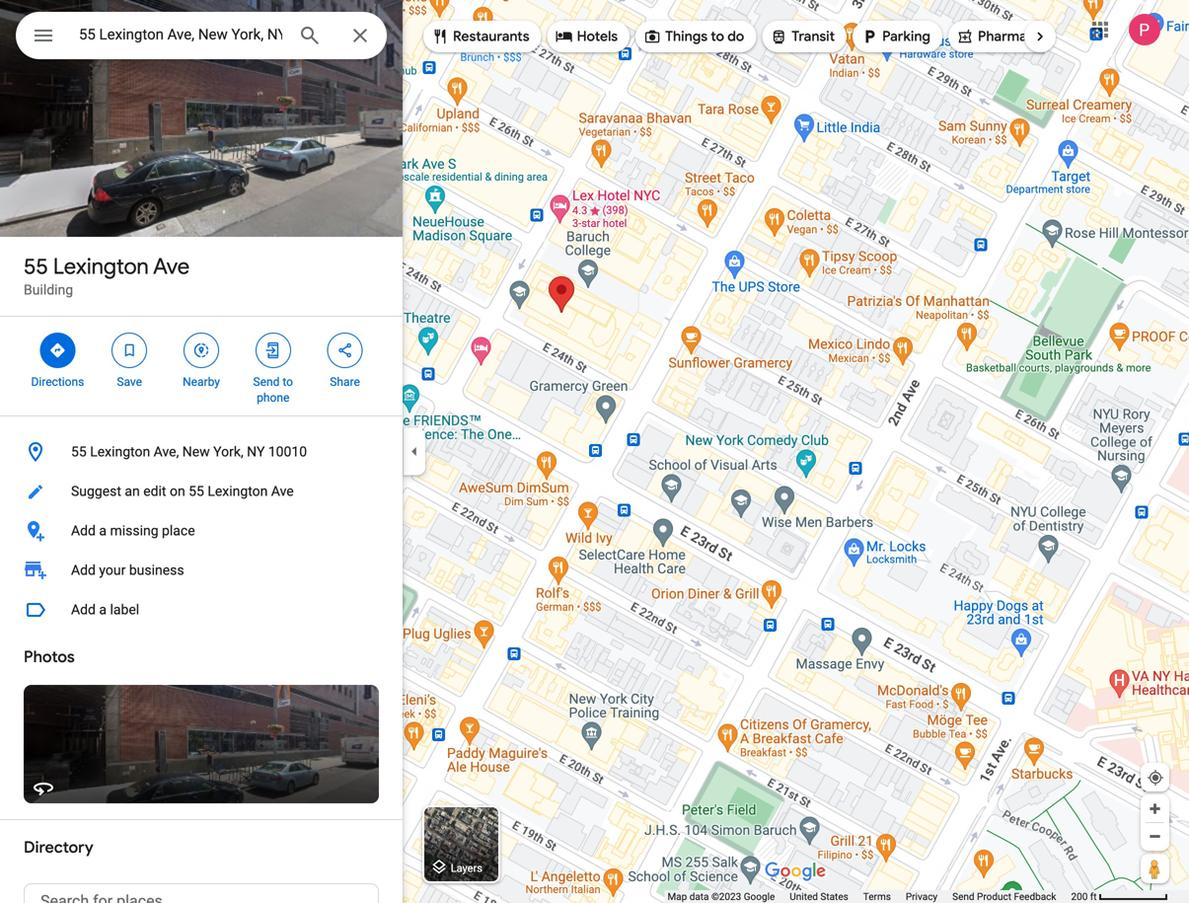 Task type: locate. For each thing, give the bounding box(es) containing it.
an
[[125, 483, 140, 499]]

save
[[117, 375, 142, 389]]

0 horizontal spatial to
[[283, 375, 293, 389]]

to inside send to phone
[[283, 375, 293, 389]]

2 vertical spatial lexington
[[208, 483, 268, 499]]


[[555, 26, 573, 47]]

to
[[711, 28, 724, 45], [283, 375, 293, 389]]

data
[[690, 891, 709, 903]]

3 add from the top
[[71, 602, 96, 618]]

 transit
[[770, 26, 835, 47]]

restaurants
[[453, 28, 530, 45]]

ave inside button
[[271, 483, 294, 499]]

send left product
[[953, 891, 975, 903]]

1 add from the top
[[71, 523, 96, 539]]

phone
[[257, 391, 290, 405]]

add your business link
[[0, 551, 403, 590]]

send for send product feedback
[[953, 891, 975, 903]]

0 horizontal spatial send
[[253, 375, 280, 389]]

add left 'label'
[[71, 602, 96, 618]]

a inside button
[[99, 602, 107, 618]]

send inside button
[[953, 891, 975, 903]]

lexington down york,
[[208, 483, 268, 499]]

1 vertical spatial a
[[99, 602, 107, 618]]

ave
[[153, 253, 190, 280], [271, 483, 294, 499]]

send inside send to phone
[[253, 375, 280, 389]]

available search options for this area region
[[409, 13, 1148, 60]]

states
[[821, 891, 849, 903]]

a left 'label'
[[99, 602, 107, 618]]

1 horizontal spatial 55
[[71, 444, 87, 460]]

2 vertical spatial 55
[[189, 483, 204, 499]]

hotels
[[577, 28, 618, 45]]

55 inside 55 lexington ave building
[[24, 253, 48, 280]]

0 vertical spatial to
[[711, 28, 724, 45]]

55 Lexington Ave, New York, NY 10010 field
[[16, 12, 387, 59]]

add your business
[[71, 562, 184, 578]]

1 horizontal spatial ave
[[271, 483, 294, 499]]

to up the phone
[[283, 375, 293, 389]]

a
[[99, 523, 107, 539], [99, 602, 107, 618]]

a for missing
[[99, 523, 107, 539]]

lexington up building in the left top of the page
[[53, 253, 149, 280]]

1 vertical spatial send
[[953, 891, 975, 903]]

united states
[[790, 891, 849, 903]]

None field
[[79, 23, 282, 46]]

 pharmacies
[[956, 26, 1053, 47]]

privacy button
[[906, 890, 938, 903]]

layers
[[451, 862, 483, 874]]


[[121, 339, 138, 361]]

share
[[330, 375, 360, 389]]

lexington up an
[[90, 444, 150, 460]]

zoom out image
[[1148, 829, 1163, 844]]

new
[[182, 444, 210, 460]]

None text field
[[24, 883, 379, 903]]

0 horizontal spatial 55
[[24, 253, 48, 280]]


[[192, 339, 210, 361]]

0 vertical spatial send
[[253, 375, 280, 389]]

0 vertical spatial ave
[[153, 253, 190, 280]]

directions
[[31, 375, 84, 389]]

55 up suggest
[[71, 444, 87, 460]]


[[336, 339, 354, 361]]

photos
[[24, 647, 75, 667]]

united
[[790, 891, 818, 903]]

actions for 55 lexington ave region
[[0, 317, 403, 415]]

200 ft button
[[1071, 891, 1168, 903]]

1 vertical spatial 55
[[71, 444, 87, 460]]

 parking
[[861, 26, 931, 47]]


[[49, 339, 67, 361]]

to left the do
[[711, 28, 724, 45]]

york,
[[213, 444, 243, 460]]

add inside button
[[71, 602, 96, 618]]

add left your
[[71, 562, 96, 578]]

terms
[[863, 891, 891, 903]]

do
[[728, 28, 744, 45]]

lexington inside 55 lexington ave building
[[53, 253, 149, 280]]

55 right on
[[189, 483, 204, 499]]

add a missing place button
[[0, 511, 403, 551]]

0 vertical spatial a
[[99, 523, 107, 539]]

1 vertical spatial ave
[[271, 483, 294, 499]]

55
[[24, 253, 48, 280], [71, 444, 87, 460], [189, 483, 204, 499]]

send
[[253, 375, 280, 389], [953, 891, 975, 903]]

footer
[[668, 890, 1071, 903]]

add inside button
[[71, 523, 96, 539]]

0 vertical spatial lexington
[[53, 253, 149, 280]]

10010
[[268, 444, 307, 460]]

1 vertical spatial add
[[71, 562, 96, 578]]

product
[[977, 891, 1012, 903]]

 button
[[16, 12, 71, 63]]

send up the phone
[[253, 375, 280, 389]]

map
[[668, 891, 687, 903]]

0 vertical spatial 55
[[24, 253, 48, 280]]

a inside button
[[99, 523, 107, 539]]

55 up building in the left top of the page
[[24, 253, 48, 280]]

1 a from the top
[[99, 523, 107, 539]]

2 a from the top
[[99, 602, 107, 618]]

add down suggest
[[71, 523, 96, 539]]

add
[[71, 523, 96, 539], [71, 562, 96, 578], [71, 602, 96, 618]]

lexington for ave,
[[90, 444, 150, 460]]

1 vertical spatial to
[[283, 375, 293, 389]]

2 horizontal spatial 55
[[189, 483, 204, 499]]

label
[[110, 602, 139, 618]]

missing
[[110, 523, 158, 539]]

a left the missing
[[99, 523, 107, 539]]

collapse side panel image
[[404, 441, 425, 462]]

your
[[99, 562, 126, 578]]

 restaurants
[[431, 26, 530, 47]]

lexington
[[53, 253, 149, 280], [90, 444, 150, 460], [208, 483, 268, 499]]

1 vertical spatial lexington
[[90, 444, 150, 460]]

0 horizontal spatial ave
[[153, 253, 190, 280]]

lexington inside button
[[90, 444, 150, 460]]

footer containing map data ©2023 google
[[668, 890, 1071, 903]]

0 vertical spatial add
[[71, 523, 96, 539]]

55 inside button
[[71, 444, 87, 460]]

1 horizontal spatial to
[[711, 28, 724, 45]]

1 horizontal spatial send
[[953, 891, 975, 903]]

200
[[1071, 891, 1088, 903]]

2 add from the top
[[71, 562, 96, 578]]

2 vertical spatial add
[[71, 602, 96, 618]]

add a label
[[71, 602, 139, 618]]

55 lexington ave, new york, ny 10010
[[71, 444, 307, 460]]



Task type: describe. For each thing, give the bounding box(es) containing it.
ave inside 55 lexington ave building
[[153, 253, 190, 280]]

edit
[[143, 483, 166, 499]]

privacy
[[906, 891, 938, 903]]

ny
[[247, 444, 265, 460]]

55 lexington ave main content
[[0, 0, 403, 903]]

to inside  things to do
[[711, 28, 724, 45]]

55 lexington ave building
[[24, 253, 190, 298]]

united states button
[[790, 890, 849, 903]]


[[431, 26, 449, 47]]

ft
[[1090, 891, 1097, 903]]

add a label button
[[0, 590, 403, 630]]

 things to do
[[644, 26, 744, 47]]

building
[[24, 282, 73, 298]]

things
[[665, 28, 708, 45]]

google account: payton hansen  
(payton.hansen@adept.ai) image
[[1129, 14, 1161, 46]]

send for send to phone
[[253, 375, 280, 389]]

a for label
[[99, 602, 107, 618]]

add for add a label
[[71, 602, 96, 618]]

suggest an edit on 55 lexington ave button
[[0, 472, 403, 511]]

send to phone
[[253, 375, 293, 405]]

pharmacies
[[978, 28, 1053, 45]]

55 lexington ave, new york, ny 10010 button
[[0, 432, 403, 472]]

suggest an edit on 55 lexington ave
[[71, 483, 294, 499]]

 search field
[[16, 12, 387, 63]]

 hotels
[[555, 26, 618, 47]]

google maps element
[[0, 0, 1189, 903]]

none field inside 55 lexington ave, new york, ny 10010 'field'
[[79, 23, 282, 46]]

suggest
[[71, 483, 121, 499]]

directory
[[24, 837, 93, 858]]

none text field inside 55 lexington ave main content
[[24, 883, 379, 903]]

transit
[[792, 28, 835, 45]]

google
[[744, 891, 775, 903]]

next page image
[[1031, 28, 1049, 45]]

map data ©2023 google
[[668, 891, 775, 903]]

send product feedback button
[[953, 890, 1056, 903]]

add for add a missing place
[[71, 523, 96, 539]]


[[770, 26, 788, 47]]

200 ft
[[1071, 891, 1097, 903]]

feedback
[[1014, 891, 1056, 903]]


[[644, 26, 661, 47]]

lexington for ave
[[53, 253, 149, 280]]

business
[[129, 562, 184, 578]]

55 inside button
[[189, 483, 204, 499]]

55 for ave
[[24, 253, 48, 280]]

show your location image
[[1147, 769, 1165, 787]]

zoom in image
[[1148, 801, 1163, 816]]

nearby
[[183, 375, 220, 389]]


[[861, 26, 878, 47]]


[[32, 21, 55, 50]]

terms button
[[863, 890, 891, 903]]


[[956, 26, 974, 47]]


[[264, 339, 282, 361]]

lexington inside button
[[208, 483, 268, 499]]

ave,
[[154, 444, 179, 460]]

55 for ave,
[[71, 444, 87, 460]]

on
[[170, 483, 185, 499]]

place
[[162, 523, 195, 539]]

send product feedback
[[953, 891, 1056, 903]]

add a missing place
[[71, 523, 195, 539]]

add for add your business
[[71, 562, 96, 578]]

parking
[[882, 28, 931, 45]]

©2023
[[712, 891, 741, 903]]

show street view coverage image
[[1141, 854, 1169, 883]]

footer inside google maps element
[[668, 890, 1071, 903]]



Task type: vqa. For each thing, say whether or not it's contained in the screenshot.


